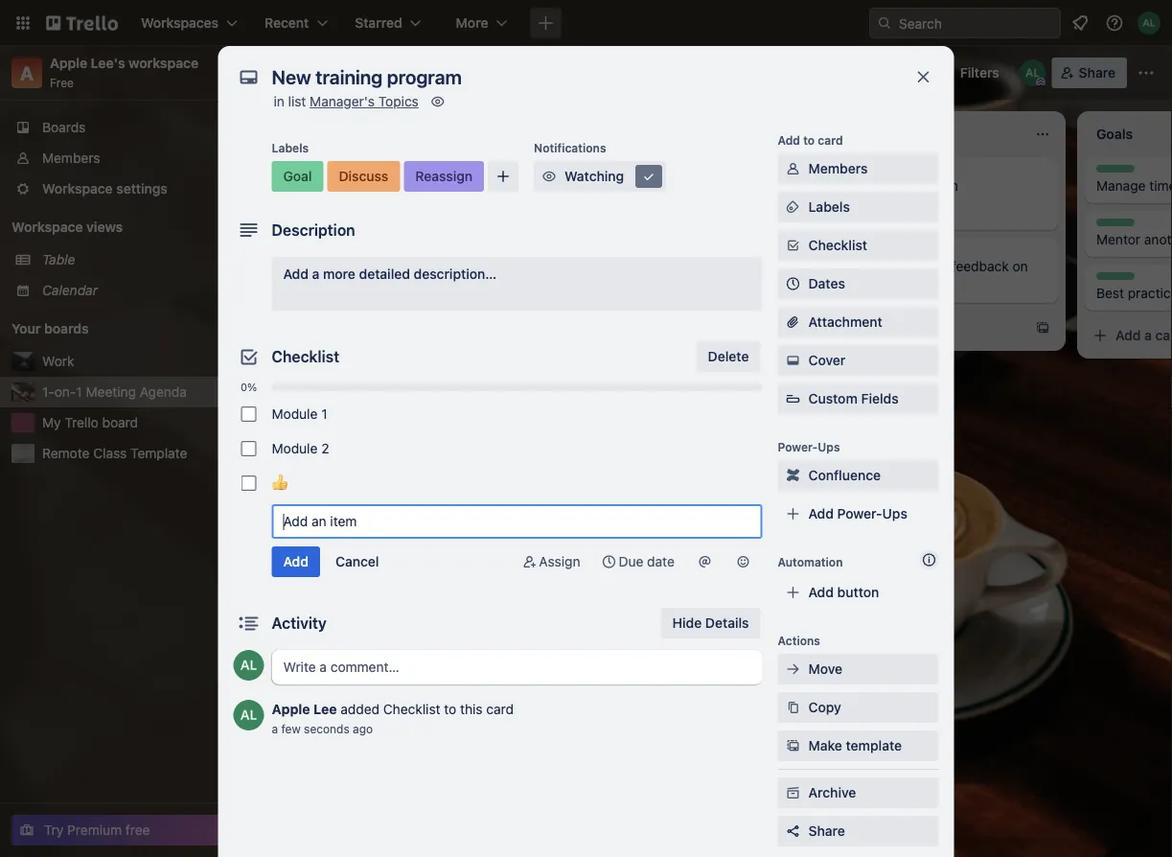 Task type: vqa. For each thing, say whether or not it's contained in the screenshot.
leftmost The 'In'
no



Task type: describe. For each thing, give the bounding box(es) containing it.
the inside discuss can you please give feedback on the report?
[[825, 278, 845, 293]]

sm image for watching 'button'
[[540, 167, 559, 186]]

activity
[[272, 614, 327, 632]]

Module 2 checkbox
[[241, 441, 257, 456]]

mentor
[[1097, 232, 1141, 247]]

topics
[[379, 94, 419, 109]]

dates
[[809, 276, 846, 292]]

sm image for 'labels' link
[[784, 198, 803, 217]]

move
[[809, 661, 843, 677]]

color: orange, title: "discuss" element up the description
[[328, 161, 400, 192]]

color: red, title: "blocker" element for the team is stuck on x, how can we move forward?
[[552, 165, 594, 179]]

sm image right the is
[[640, 167, 659, 186]]

add a card button for the team is stuck on x, how can we move forward?
[[541, 378, 756, 409]]

we up some
[[594, 324, 611, 339]]

any
[[632, 270, 656, 286]]

search image
[[877, 15, 893, 31]]

color: green, title: "goal" element for best
[[1097, 272, 1135, 287]]

goal for manage
[[1097, 166, 1122, 179]]

template
[[846, 738, 902, 754]]

notifications
[[534, 141, 607, 154]]

checklist group
[[234, 397, 763, 501]]

if inside i think we can improve velocity if we make some tooling changes.
[[745, 324, 753, 339]]

add board image
[[222, 321, 238, 337]]

module for module 1
[[272, 406, 318, 422]]

new training program link
[[825, 176, 1047, 196]]

create from template… image
[[1036, 320, 1051, 336]]

a
[[20, 61, 34, 84]]

discuss for discuss can you please give feedback on the report?
[[825, 246, 868, 260]]

1 vertical spatial on-
[[54, 384, 76, 400]]

sm image inside assign link
[[520, 552, 539, 572]]

- for blocker
[[330, 542, 336, 558]]

discuss for discuss discuss - suggested topic (#3)
[[280, 617, 323, 630]]

1 horizontal spatial power-
[[838, 506, 883, 522]]

0 vertical spatial share button
[[1053, 58, 1128, 88]]

i've
[[552, 251, 574, 267]]

board
[[102, 415, 138, 431]]

1 down more
[[330, 345, 335, 359]]

suggested
[[342, 629, 409, 645]]

blocker the team is stuck on x, how can we move forward?
[[552, 166, 774, 213]]

move
[[552, 197, 586, 213]]

color: blue, title: "fyi" element
[[280, 702, 318, 716]]

we inside blocker the team is stuck on x, how can we move forward?
[[756, 178, 774, 194]]

sm image for members link to the right
[[784, 159, 803, 178]]

1 horizontal spatial color: purple, title: "reassign" element
[[909, 165, 959, 179]]

0 vertical spatial labels
[[272, 141, 309, 154]]

discuss discuss - suggested topic (#3)
[[280, 617, 473, 645]]

add a more detailed description… link
[[272, 257, 763, 311]]

0 horizontal spatial meeting
[[86, 384, 136, 400]]

0 notifications image
[[1069, 12, 1092, 35]]

blocker - timely discussion (#4) link
[[280, 541, 495, 560]]

try premium free button
[[12, 815, 234, 846]]

a left more
[[312, 266, 320, 282]]

ago
[[353, 722, 373, 736]]

color: green, title: "goal" element up 'labels' link
[[825, 165, 863, 179]]

assign
[[539, 554, 581, 570]]

lee's
[[91, 55, 125, 71]]

if inside fyi fyi - discuss if interested (#6)
[[365, 715, 373, 731]]

sm image for archive link
[[784, 784, 803, 803]]

table link
[[42, 250, 238, 269]]

add a card for the team is stuck on x, how can we move forward?
[[572, 385, 640, 401]]

power-ups
[[778, 440, 841, 454]]

sm image up details
[[734, 552, 753, 572]]

module for module 2
[[272, 441, 318, 456]]

1- inside text field
[[274, 62, 291, 83]]

color: green, title: "goal" element for mentor
[[1097, 219, 1135, 233]]

added
[[341, 702, 380, 717]]

custom fields
[[809, 391, 899, 407]]

confluence
[[809, 468, 881, 483]]

custom fields button
[[778, 389, 939, 409]]

seconds
[[304, 722, 350, 736]]

in
[[274, 94, 285, 109]]

card up new
[[818, 133, 844, 147]]

(#3)
[[447, 629, 473, 645]]

think
[[559, 324, 590, 339]]

my trello board
[[42, 415, 138, 431]]

views
[[86, 219, 123, 235]]

discuss for discuss
[[339, 168, 389, 184]]

work
[[42, 353, 74, 369]]

0 horizontal spatial members link
[[0, 143, 249, 174]]

apple lee added checklist to this card a few seconds ago
[[272, 702, 514, 736]]

ups inside add power-ups link
[[883, 506, 908, 522]]

discuss inside fyi fyi - discuss if interested (#6)
[[313, 715, 361, 731]]

add button button
[[778, 577, 939, 608]]

goal up 'labels' link
[[825, 166, 850, 179]]

class
[[93, 445, 127, 461]]

create board or workspace image
[[537, 13, 556, 33]]

1-on-1 meeting agenda link
[[42, 383, 238, 402]]

3
[[859, 204, 866, 218]]

on inside discuss can you please give feedback on the report?
[[1013, 258, 1029, 274]]

0 horizontal spatial ups
[[818, 440, 841, 454]]

discuss for discuss reassign
[[867, 166, 910, 179]]

1 up lee
[[330, 655, 335, 668]]

2
[[321, 441, 329, 456]]

add power-ups link
[[778, 499, 939, 529]]

add inside button
[[809, 585, 834, 600]]

1-on-1 meeting agenda inside text field
[[274, 62, 466, 83]]

next
[[730, 251, 757, 267]]

sm image for move link
[[784, 660, 803, 679]]

a up cover link
[[873, 320, 880, 336]]

to inside apple lee added checklist to this card a few seconds ago
[[444, 702, 457, 717]]

fyi - discuss if interested (#6) link
[[280, 714, 495, 733]]

goal best practice
[[1097, 273, 1173, 301]]

make
[[552, 343, 586, 359]]

Board name text field
[[265, 58, 475, 88]]

hide details
[[673, 615, 749, 631]]

meeting inside text field
[[331, 62, 399, 83]]

workspace views
[[12, 219, 123, 235]]

goal up the description
[[283, 168, 312, 184]]

blocker for blocker
[[280, 530, 322, 544]]

you
[[853, 258, 875, 274]]

workspace
[[129, 55, 199, 71]]

1 vertical spatial share button
[[778, 816, 939, 847]]

(#6)
[[443, 715, 469, 731]]

1 inside text field
[[319, 62, 327, 83]]

delete link
[[697, 341, 761, 372]]

agenda inside text field
[[403, 62, 466, 83]]

this
[[460, 702, 483, 717]]

add a card button for new training program
[[813, 313, 1028, 343]]

sm image for confluence
[[784, 466, 803, 485]]

tooling
[[627, 343, 669, 359]]

timely
[[340, 542, 381, 558]]

topic
[[412, 629, 443, 645]]

attachment
[[809, 314, 883, 330]]

velocity
[[694, 324, 742, 339]]

make template link
[[778, 731, 939, 761]]

1 vertical spatial apple lee (applelee29) image
[[234, 650, 264, 681]]

i've drafted my goals for the next few months. any feedback?
[[552, 251, 757, 286]]

calendar
[[42, 282, 98, 298]]

create from template… image
[[763, 386, 779, 401]]

mentor anoth link
[[1097, 230, 1173, 249]]

open information menu image
[[1106, 13, 1125, 33]]

copy link
[[778, 692, 939, 723]]

apple for lee
[[272, 702, 310, 717]]

watching
[[565, 168, 625, 184]]

delete
[[708, 349, 749, 364]]

0 vertical spatial apple lee (applelee29) image
[[1020, 59, 1047, 86]]

watching button
[[534, 161, 667, 192]]

goals
[[649, 251, 682, 267]]

attachment button
[[778, 307, 939, 338]]

manager's
[[310, 94, 375, 109]]

how
[[701, 178, 726, 194]]

blocker left cancel
[[280, 542, 326, 558]]

apple lee (applelee29) image
[[1138, 12, 1161, 35]]

button
[[838, 585, 880, 600]]

boards
[[44, 321, 89, 337]]



Task type: locate. For each thing, give the bounding box(es) containing it.
goal manage time
[[1097, 166, 1173, 194]]

few inside apple lee added checklist to this card a few seconds ago
[[281, 722, 301, 736]]

0%
[[241, 381, 257, 394]]

more
[[323, 266, 356, 282]]

share left show menu image
[[1080, 65, 1116, 81]]

hide details link
[[661, 608, 761, 639]]

discuss can you please give feedback on the report?
[[825, 246, 1029, 293]]

manage time link
[[1097, 176, 1173, 196]]

1 fyi from the top
[[280, 703, 298, 716]]

add a card down some
[[572, 385, 640, 401]]

drafted
[[578, 251, 623, 267]]

2 fyi from the top
[[280, 715, 300, 731]]

cover
[[809, 352, 846, 368]]

boards link
[[0, 112, 249, 143]]

blocker
[[552, 166, 594, 179], [280, 530, 322, 544], [280, 542, 326, 558]]

Add an item text field
[[272, 504, 763, 539]]

assign link
[[513, 547, 588, 577]]

color: purple, title: "reassign" element right training
[[909, 165, 959, 179]]

1-on-1 meeting agenda up board
[[42, 384, 187, 400]]

0 vertical spatial on-
[[291, 62, 319, 83]]

ups up confluence
[[818, 440, 841, 454]]

goal for best
[[1097, 273, 1122, 287]]

a left the seconds
[[272, 722, 278, 736]]

blocker inside blocker the team is stuck on x, how can we move forward?
[[552, 166, 594, 179]]

move link
[[778, 654, 939, 685]]

labels down new
[[809, 199, 851, 215]]

1 horizontal spatial meeting
[[331, 62, 399, 83]]

in list manager's topics
[[274, 94, 419, 109]]

sm image down add to card
[[784, 159, 803, 178]]

0 horizontal spatial labels
[[272, 141, 309, 154]]

1 module from the top
[[272, 406, 318, 422]]

sm image left archive
[[784, 784, 803, 803]]

1 horizontal spatial checklist
[[383, 702, 441, 717]]

- inside fyi fyi - discuss if interested (#6)
[[303, 715, 309, 731]]

1 vertical spatial add a card
[[572, 385, 640, 401]]

agenda up topics
[[403, 62, 466, 83]]

- left lee
[[303, 715, 309, 731]]

we right the how
[[756, 178, 774, 194]]

make
[[809, 738, 843, 754]]

free
[[50, 76, 74, 89]]

1 inside 1-on-1 meeting agenda link
[[76, 384, 82, 400]]

blocker down "notifications"
[[552, 166, 594, 179]]

0 horizontal spatial 1-
[[42, 384, 54, 400]]

back to home image
[[46, 8, 118, 38]]

color: orange, title: "discuss" element up 'labels' link
[[867, 165, 910, 179]]

0 vertical spatial color: red, title: "blocker" element
[[552, 165, 594, 179]]

None checkbox
[[241, 476, 257, 491]]

1 vertical spatial on
[[1013, 258, 1029, 274]]

members for members link to the right
[[809, 161, 868, 176]]

0 vertical spatial on
[[665, 178, 681, 194]]

0 horizontal spatial on-
[[54, 384, 76, 400]]

1 vertical spatial apple
[[272, 702, 310, 717]]

1 vertical spatial power-
[[838, 506, 883, 522]]

2 vertical spatial -
[[303, 715, 309, 731]]

to left 'this'
[[444, 702, 457, 717]]

1 vertical spatial module
[[272, 441, 318, 456]]

1 vertical spatial labels
[[809, 199, 851, 215]]

interested
[[377, 715, 439, 731]]

checklist up can
[[809, 237, 868, 253]]

1 vertical spatial color: red, title: "blocker" element
[[280, 529, 322, 544]]

blocker for the
[[552, 166, 594, 179]]

sm image inside cover link
[[784, 351, 803, 370]]

your boards with 4 items element
[[12, 317, 194, 340]]

1 vertical spatial meeting
[[86, 384, 136, 400]]

add a card for new training program
[[844, 320, 912, 336]]

archive
[[809, 785, 857, 801]]

card inside apple lee added checklist to this card a few seconds ago
[[487, 702, 514, 717]]

Write a comment text field
[[272, 650, 763, 685]]

the down can
[[825, 278, 845, 293]]

0 vertical spatial can
[[730, 178, 752, 194]]

x,
[[684, 178, 697, 194]]

sm image inside checklist link
[[784, 236, 803, 255]]

0 horizontal spatial if
[[365, 715, 373, 731]]

a down some
[[600, 385, 608, 401]]

1- up in
[[274, 62, 291, 83]]

1 horizontal spatial on-
[[291, 62, 319, 83]]

sm image right date
[[696, 552, 715, 572]]

card down some
[[611, 385, 640, 401]]

2 module from the top
[[272, 441, 318, 456]]

color: green, title: "goal" element for manage
[[1097, 165, 1135, 179]]

stuck
[[628, 178, 662, 194]]

can right the how
[[730, 178, 752, 194]]

0 horizontal spatial color: red, title: "blocker" element
[[280, 529, 322, 544]]

blocker down thumbsup icon in the bottom of the page
[[280, 530, 322, 544]]

0 horizontal spatial 1-on-1 meeting agenda
[[42, 384, 187, 400]]

0 horizontal spatial share button
[[778, 816, 939, 847]]

sm image for due date link
[[600, 552, 619, 572]]

0 vertical spatial few
[[552, 270, 575, 286]]

add a more detailed description…
[[283, 266, 497, 282]]

due date
[[619, 554, 675, 570]]

1 vertical spatial agenda
[[140, 384, 187, 400]]

color: red, title: "blocker" element down "notifications"
[[552, 165, 594, 179]]

meeting up manager's topics 'link'
[[331, 62, 399, 83]]

1-on-1 meeting agenda up manager's topics 'link'
[[274, 62, 466, 83]]

can inside blocker the team is stuck on x, how can we move forward?
[[730, 178, 752, 194]]

1-on-1 meeting agenda
[[274, 62, 466, 83], [42, 384, 187, 400]]

lee
[[314, 702, 337, 717]]

premium
[[67, 822, 122, 838]]

card right 'this'
[[487, 702, 514, 717]]

color: purple, title: "reassign" element down topics
[[404, 161, 484, 192]]

share button down "0 notifications" image
[[1053, 58, 1128, 88]]

apple lee (applelee29) image
[[1020, 59, 1047, 86], [234, 650, 264, 681], [234, 700, 264, 731]]

members down 'boards'
[[42, 150, 100, 166]]

meeting up board
[[86, 384, 136, 400]]

0 vertical spatial to
[[804, 133, 815, 147]]

goal inside the goal best practice
[[1097, 273, 1122, 287]]

sm image down add an item text field
[[520, 552, 539, 572]]

0 horizontal spatial can
[[615, 324, 637, 339]]

sm image for the make template link
[[784, 737, 803, 756]]

on right the feedback
[[1013, 258, 1029, 274]]

0 vertical spatial the
[[706, 251, 726, 267]]

table
[[42, 252, 75, 268]]

1 horizontal spatial share button
[[1053, 58, 1128, 88]]

checklist up the 'module 1'
[[272, 348, 340, 366]]

color: green, title: "goal" element down manage
[[1097, 219, 1135, 233]]

color: orange, title: "discuss" element
[[328, 161, 400, 192], [867, 165, 910, 179], [825, 246, 868, 260], [280, 616, 323, 630]]

0 horizontal spatial share
[[809, 823, 846, 839]]

give
[[923, 258, 949, 274]]

on- down work
[[54, 384, 76, 400]]

2 horizontal spatial checklist
[[809, 237, 868, 253]]

1 up 2
[[321, 406, 328, 422]]

detailed
[[359, 266, 410, 282]]

anoth
[[1145, 232, 1173, 247]]

sm image right next
[[784, 236, 803, 255]]

reassign right training
[[909, 166, 959, 179]]

0 vertical spatial 1-on-1 meeting agenda
[[274, 62, 466, 83]]

1 up 'trello'
[[76, 384, 82, 400]]

goal left the "time"
[[1097, 166, 1122, 179]]

a
[[312, 266, 320, 282], [873, 320, 880, 336], [600, 385, 608, 401], [272, 722, 278, 736]]

the inside i've drafted my goals for the next few months. any feedback?
[[706, 251, 726, 267]]

0 horizontal spatial power-
[[778, 440, 818, 454]]

best practice link
[[1097, 284, 1173, 303]]

share down archive
[[809, 823, 846, 839]]

on inside blocker the team is stuck on x, how can we move forward?
[[665, 178, 681, 194]]

a inside apple lee added checklist to this card a few seconds ago
[[272, 722, 278, 736]]

blocker blocker - timely discussion (#4)
[[280, 530, 480, 558]]

show menu image
[[1137, 63, 1157, 82]]

1 horizontal spatial few
[[552, 270, 575, 286]]

1 vertical spatial checklist
[[272, 348, 340, 366]]

apple lee's workspace free
[[50, 55, 199, 89]]

few down i've on the top left of the page
[[552, 270, 575, 286]]

the team is stuck on x, how can we move forward? link
[[552, 176, 775, 215]]

automation image
[[897, 58, 924, 84]]

color: red, title: "blocker" element down thumbsup icon in the bottom of the page
[[280, 529, 322, 544]]

- right the activity
[[332, 629, 338, 645]]

apple left lee
[[272, 702, 310, 717]]

1 horizontal spatial color: red, title: "blocker" element
[[552, 165, 594, 179]]

1 up manager's
[[319, 62, 327, 83]]

i think we can improve velocity if we make some tooling changes.
[[552, 324, 774, 359]]

the right the for
[[706, 251, 726, 267]]

few down the color: blue, title: "fyi" element
[[281, 722, 301, 736]]

sm image
[[784, 236, 803, 255], [784, 351, 803, 370], [784, 466, 803, 485], [520, 552, 539, 572], [696, 552, 715, 572]]

fyi fyi - discuss if interested (#6)
[[280, 703, 469, 731]]

sm image inside archive link
[[784, 784, 803, 803]]

0 vertical spatial add a card button
[[813, 313, 1028, 343]]

few inside i've drafted my goals for the next few months. any feedback?
[[552, 270, 575, 286]]

meeting
[[331, 62, 399, 83], [86, 384, 136, 400]]

0 horizontal spatial checklist
[[272, 348, 340, 366]]

primary element
[[0, 0, 1173, 46]]

practice
[[1128, 285, 1173, 301]]

Module 1 checkbox
[[241, 407, 257, 422]]

agenda up my trello board link
[[140, 384, 187, 400]]

the
[[552, 178, 576, 194]]

sm image left 0
[[784, 198, 803, 217]]

2 vertical spatial checklist
[[383, 702, 441, 717]]

sm image inside due date link
[[600, 552, 619, 572]]

to up 'labels' link
[[804, 133, 815, 147]]

discuss - suggested topic (#3) link
[[280, 627, 495, 646]]

labels
[[272, 141, 309, 154], [809, 199, 851, 215]]

power- up confluence
[[778, 440, 818, 454]]

apple for lee's
[[50, 55, 87, 71]]

sm image
[[429, 92, 448, 111], [784, 159, 803, 178], [540, 167, 559, 186], [640, 167, 659, 186], [784, 198, 803, 217], [600, 552, 619, 572], [734, 552, 753, 572], [784, 660, 803, 679], [784, 698, 803, 717], [784, 737, 803, 756], [784, 784, 803, 803]]

1 horizontal spatial can
[[730, 178, 752, 194]]

0 horizontal spatial few
[[281, 722, 301, 736]]

custom
[[809, 391, 858, 407]]

add a card button down can you please give feedback on the report? link
[[813, 313, 1028, 343]]

sm image down power-ups
[[784, 466, 803, 485]]

automation
[[778, 555, 843, 569]]

details
[[706, 615, 749, 631]]

add a card button down tooling
[[541, 378, 756, 409]]

due
[[619, 554, 644, 570]]

share button down archive link
[[778, 816, 939, 847]]

new
[[825, 178, 852, 194]]

2 vertical spatial apple lee (applelee29) image
[[234, 700, 264, 731]]

sm image inside copy "link"
[[784, 698, 803, 717]]

1 vertical spatial add a card button
[[541, 378, 756, 409]]

0 vertical spatial meeting
[[331, 62, 399, 83]]

time
[[1150, 178, 1173, 194]]

sm image right topics
[[429, 92, 448, 111]]

we up delete link
[[757, 324, 774, 339]]

1 horizontal spatial add a card
[[844, 320, 912, 336]]

1 horizontal spatial if
[[745, 324, 753, 339]]

1 horizontal spatial reassign
[[909, 166, 959, 179]]

share
[[1080, 65, 1116, 81], [809, 823, 846, 839]]

cover link
[[778, 345, 939, 376]]

we
[[756, 178, 774, 194], [594, 324, 611, 339], [757, 324, 774, 339]]

apple inside apple lee added checklist to this card a few seconds ago
[[272, 702, 310, 717]]

sm image right assign
[[600, 552, 619, 572]]

color: green, title: "goal" element
[[272, 161, 324, 192], [825, 165, 863, 179], [1097, 165, 1135, 179], [1097, 219, 1135, 233], [1097, 272, 1135, 287]]

forward?
[[589, 197, 644, 213]]

1 horizontal spatial share
[[1080, 65, 1116, 81]]

checklist left (#6)
[[383, 702, 441, 717]]

0 horizontal spatial agenda
[[140, 384, 187, 400]]

my trello board link
[[42, 413, 238, 433]]

sm image inside move link
[[784, 660, 803, 679]]

1 vertical spatial -
[[332, 629, 338, 645]]

0 vertical spatial module
[[272, 406, 318, 422]]

apple up free
[[50, 55, 87, 71]]

None text field
[[262, 59, 895, 94]]

0 horizontal spatial reassign
[[416, 168, 473, 184]]

sm image for copy "link"
[[784, 698, 803, 717]]

- left timely
[[330, 542, 336, 558]]

0 vertical spatial if
[[745, 324, 753, 339]]

apple
[[50, 55, 87, 71], [272, 702, 310, 717]]

0 horizontal spatial on
[[665, 178, 681, 194]]

0 horizontal spatial color: purple, title: "reassign" element
[[404, 161, 484, 192]]

0 horizontal spatial the
[[706, 251, 726, 267]]

goal down manage
[[1097, 220, 1122, 233]]

remote
[[42, 445, 90, 461]]

0 vertical spatial add a card
[[844, 320, 912, 336]]

- inside discuss discuss - suggested topic (#3)
[[332, 629, 338, 645]]

color: purple, title: "reassign" element
[[404, 161, 484, 192], [909, 165, 959, 179]]

manager's topics link
[[310, 94, 419, 109]]

can
[[730, 178, 752, 194], [615, 324, 637, 339]]

0 vertical spatial agenda
[[403, 62, 466, 83]]

a link
[[12, 58, 42, 88]]

remote class template
[[42, 445, 187, 461]]

1 vertical spatial few
[[281, 722, 301, 736]]

due date link
[[592, 547, 684, 577]]

list
[[288, 94, 306, 109]]

1 vertical spatial 1-
[[42, 384, 54, 400]]

1 inside checklist group
[[321, 406, 328, 422]]

0 horizontal spatial add a card
[[572, 385, 640, 401]]

members for the left members link
[[42, 150, 100, 166]]

0 vertical spatial apple
[[50, 55, 87, 71]]

add button
[[809, 585, 880, 600]]

discuss reassign
[[867, 166, 959, 179]]

members up new
[[809, 161, 868, 176]]

goal down mentor
[[1097, 273, 1122, 287]]

0 vertical spatial ups
[[818, 440, 841, 454]]

changes.
[[673, 343, 729, 359]]

0 vertical spatial share
[[1080, 65, 1116, 81]]

color: green, title: "goal" element down mentor
[[1097, 272, 1135, 287]]

1 horizontal spatial 1-
[[274, 62, 291, 83]]

sm image inside members link
[[784, 159, 803, 178]]

sm image down actions
[[784, 660, 803, 679]]

discuss inside discuss can you please give feedback on the report?
[[825, 246, 868, 260]]

cancel
[[336, 554, 379, 570]]

1- up my
[[42, 384, 54, 400]]

1 horizontal spatial 1-on-1 meeting agenda
[[274, 62, 466, 83]]

module up module 2 on the bottom of page
[[272, 406, 318, 422]]

0 vertical spatial 1-
[[274, 62, 291, 83]]

on- inside text field
[[291, 62, 319, 83]]

thumbsup image
[[272, 474, 289, 491]]

1 horizontal spatial apple
[[272, 702, 310, 717]]

1 vertical spatial can
[[615, 324, 637, 339]]

color: orange, title: "discuss" element up the dates button
[[825, 246, 868, 260]]

- for discuss
[[332, 629, 338, 645]]

sm image inside the make template link
[[784, 737, 803, 756]]

0 / 3
[[848, 204, 866, 218]]

1 vertical spatial the
[[825, 278, 845, 293]]

sm image inside 'labels' link
[[784, 198, 803, 217]]

sm image left make on the right bottom
[[784, 737, 803, 756]]

- for fyi
[[303, 715, 309, 731]]

0 horizontal spatial to
[[444, 702, 457, 717]]

add power-ups
[[809, 506, 908, 522]]

please
[[879, 258, 919, 274]]

1 horizontal spatial members link
[[778, 153, 939, 184]]

calendar link
[[42, 281, 238, 300]]

0
[[848, 204, 855, 218]]

i think we can improve velocity if we make some tooling changes. link
[[552, 322, 775, 361]]

members link up 'labels' link
[[778, 153, 939, 184]]

ups up add button button
[[883, 506, 908, 522]]

1 horizontal spatial to
[[804, 133, 815, 147]]

1 horizontal spatial ups
[[883, 506, 908, 522]]

card down report?
[[884, 320, 912, 336]]

sm image for checklist
[[784, 236, 803, 255]]

checklist inside apple lee added checklist to this card a few seconds ago
[[383, 702, 441, 717]]

1 vertical spatial to
[[444, 702, 457, 717]]

1 horizontal spatial on
[[1013, 258, 1029, 274]]

is
[[614, 178, 624, 194]]

None submit
[[272, 547, 320, 577]]

members link down 'boards'
[[0, 143, 249, 174]]

make template
[[809, 738, 902, 754]]

date
[[647, 554, 675, 570]]

goal inside goal manage time
[[1097, 166, 1122, 179]]

goal inside goal mentor anoth
[[1097, 220, 1122, 233]]

0 horizontal spatial apple
[[50, 55, 87, 71]]

Search field
[[893, 9, 1061, 37]]

on- up list
[[291, 62, 319, 83]]

1 vertical spatial if
[[365, 715, 373, 731]]

apple inside 'apple lee's workspace free'
[[50, 55, 87, 71]]

reassign down topics
[[416, 168, 473, 184]]

0 horizontal spatial members
[[42, 150, 100, 166]]

labels down list
[[272, 141, 309, 154]]

fyi
[[280, 703, 298, 716], [280, 715, 300, 731]]

goal
[[825, 166, 850, 179], [1097, 166, 1122, 179], [283, 168, 312, 184], [1097, 220, 1122, 233], [1097, 273, 1122, 287]]

color: green, title: "goal" element left the "time"
[[1097, 165, 1135, 179]]

goal for mentor
[[1097, 220, 1122, 233]]

sm image for cover
[[784, 351, 803, 370]]

- inside blocker blocker - timely discussion (#4)
[[330, 542, 336, 558]]

0 vertical spatial -
[[330, 542, 336, 558]]

fyi left lee
[[280, 703, 298, 716]]

1 vertical spatial 1-on-1 meeting agenda
[[42, 384, 187, 400]]

module 2
[[272, 441, 329, 456]]

power- down confluence
[[838, 506, 883, 522]]

1 vertical spatial ups
[[883, 506, 908, 522]]

module left 2
[[272, 441, 318, 456]]

fyi left the seconds
[[280, 715, 300, 731]]

color: red, title: "blocker" element for blocker - timely discussion (#4)
[[280, 529, 322, 544]]

color: orange, title: "discuss" element left suggested
[[280, 616, 323, 630]]

0 horizontal spatial add a card button
[[541, 378, 756, 409]]

1 horizontal spatial agenda
[[403, 62, 466, 83]]

1 horizontal spatial the
[[825, 278, 845, 293]]

1 horizontal spatial labels
[[809, 199, 851, 215]]

add a card
[[844, 320, 912, 336], [572, 385, 640, 401]]

color: green, title: "goal" element up the description
[[272, 161, 324, 192]]

color: red, title: "blocker" element
[[552, 165, 594, 179], [280, 529, 322, 544]]

dates button
[[778, 269, 939, 299]]

1 left cancel
[[330, 569, 335, 582]]

1 vertical spatial share
[[809, 823, 846, 839]]

can inside i think we can improve velocity if we make some tooling changes.
[[615, 324, 637, 339]]

program
[[906, 178, 959, 194]]

sm image up move
[[540, 167, 559, 186]]

starred icon image
[[222, 354, 238, 369]]

the
[[706, 251, 726, 267], [825, 278, 845, 293]]

new training program
[[825, 178, 959, 194]]

add a card up cover link
[[844, 320, 912, 336]]

0 vertical spatial power-
[[778, 440, 818, 454]]

try premium free
[[44, 822, 150, 838]]

1 horizontal spatial add a card button
[[813, 313, 1028, 343]]



